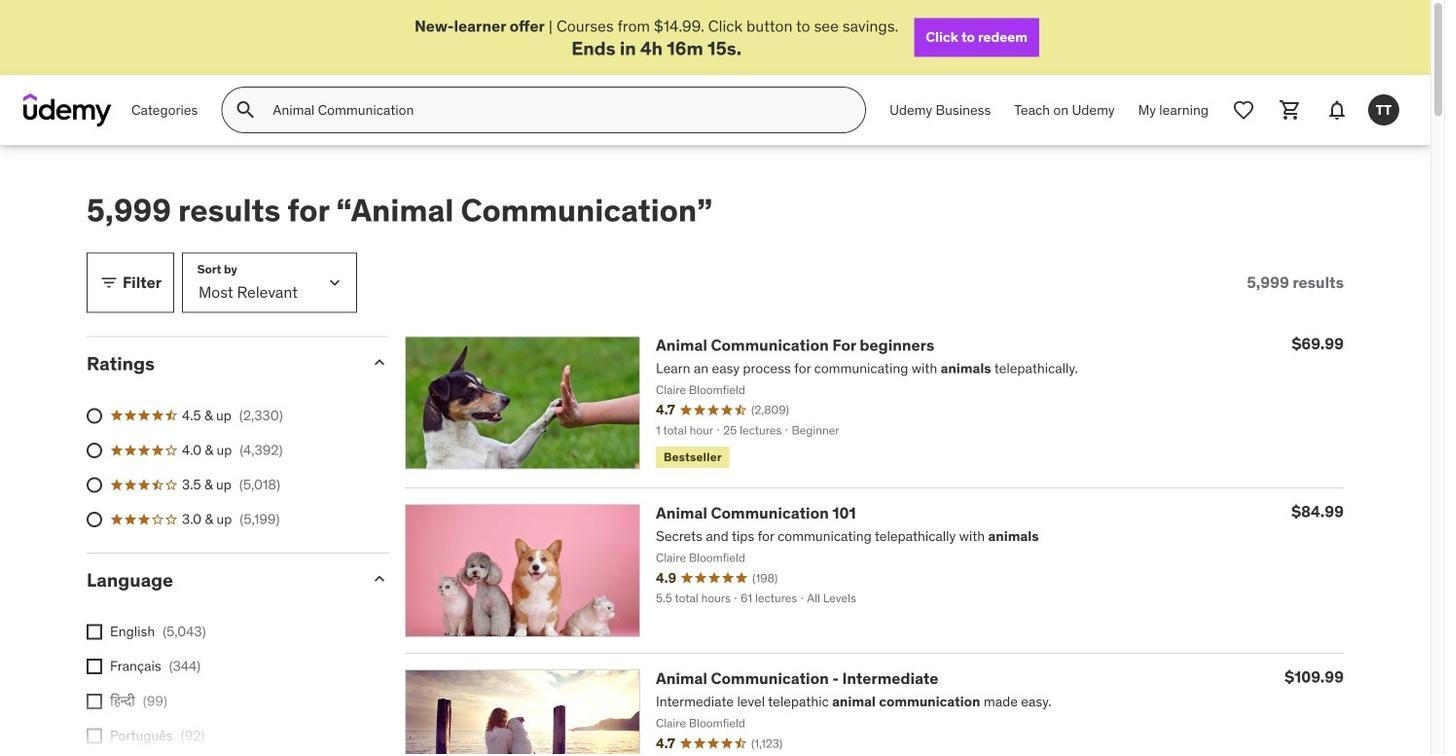 Task type: vqa. For each thing, say whether or not it's contained in the screenshot.
Design's xsmall icon
no



Task type: describe. For each thing, give the bounding box(es) containing it.
shopping cart with 0 items image
[[1279, 99, 1303, 122]]

1 xsmall image from the top
[[87, 659, 102, 675]]

3 xsmall image from the top
[[87, 729, 102, 744]]

2 vertical spatial small image
[[370, 569, 389, 589]]

Search for anything text field
[[269, 94, 842, 127]]

1 vertical spatial small image
[[370, 353, 389, 373]]



Task type: locate. For each thing, give the bounding box(es) containing it.
small image
[[99, 273, 119, 293], [370, 353, 389, 373], [370, 569, 389, 589]]

0 vertical spatial small image
[[99, 273, 119, 293]]

1 vertical spatial xsmall image
[[87, 694, 102, 710]]

xsmall image
[[87, 659, 102, 675], [87, 694, 102, 710], [87, 729, 102, 744]]

0 vertical spatial xsmall image
[[87, 659, 102, 675]]

notifications image
[[1326, 99, 1350, 122]]

wishlist image
[[1233, 99, 1256, 122]]

submit search image
[[234, 99, 257, 122]]

xsmall image
[[87, 625, 102, 640]]

status
[[1248, 274, 1345, 292]]

udemy image
[[23, 94, 112, 127]]

2 vertical spatial xsmall image
[[87, 729, 102, 744]]

2 xsmall image from the top
[[87, 694, 102, 710]]



